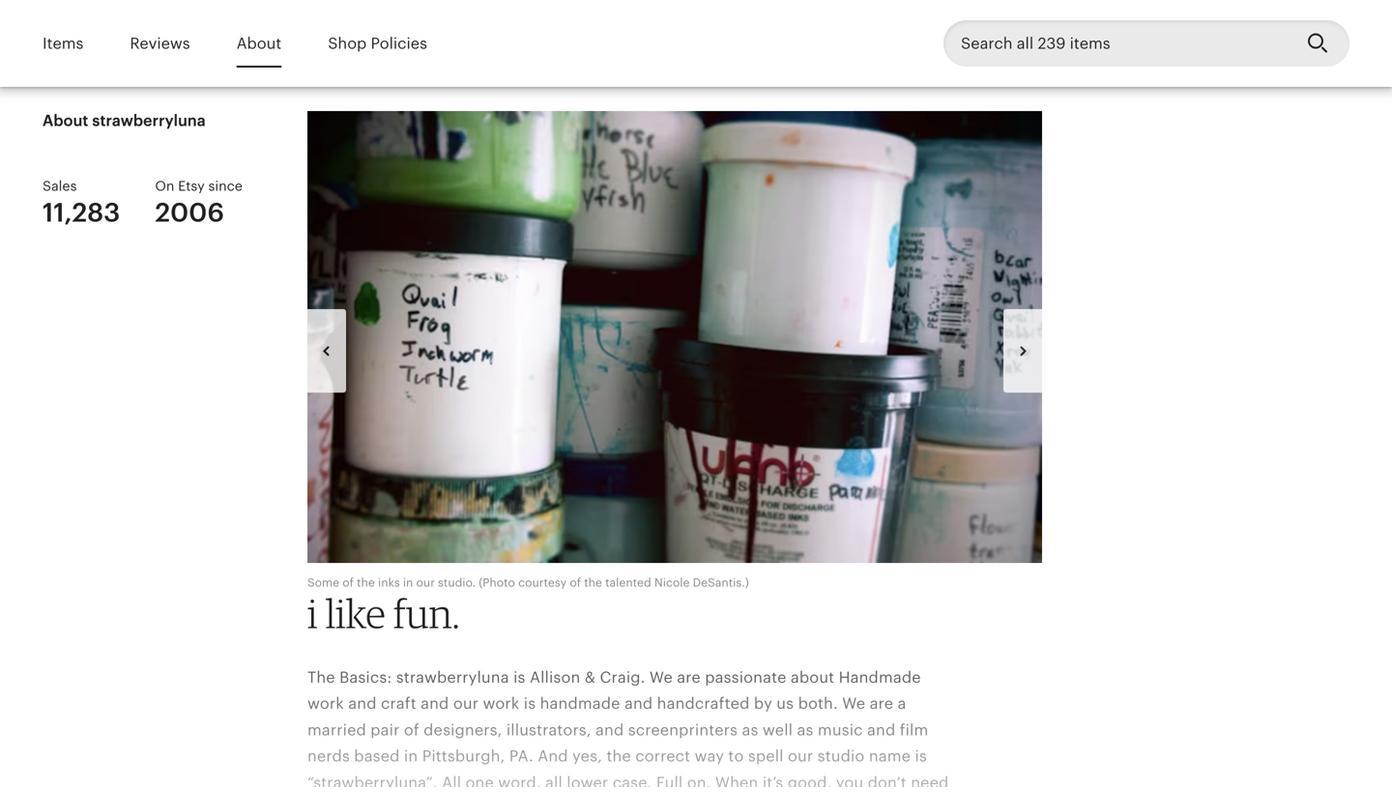 Task type: describe. For each thing, give the bounding box(es) containing it.
way
[[695, 748, 724, 766]]

1 horizontal spatial we
[[842, 696, 865, 713]]

it's
[[763, 775, 783, 788]]

all
[[442, 775, 461, 788]]

based
[[354, 748, 400, 766]]

&
[[585, 669, 596, 687]]

talented
[[605, 577, 651, 590]]

11,283
[[43, 198, 120, 228]]

nerds
[[307, 748, 350, 766]]

designers,
[[424, 722, 502, 739]]

about link
[[236, 21, 282, 66]]

studio
[[818, 748, 865, 766]]

courtesy
[[518, 577, 567, 590]]

0 horizontal spatial we
[[650, 669, 673, 687]]

and
[[538, 748, 568, 766]]

craig.
[[600, 669, 645, 687]]

by
[[754, 696, 772, 713]]

about strawberryluna
[[43, 112, 206, 130]]

all
[[545, 775, 563, 788]]

1 work from the left
[[307, 696, 344, 713]]

0 vertical spatial in
[[403, 577, 413, 590]]

allison
[[530, 669, 580, 687]]

the
[[307, 669, 335, 687]]

2 vertical spatial is
[[915, 748, 927, 766]]

film
[[900, 722, 929, 739]]

studio.
[[438, 577, 476, 590]]

illustrators,
[[506, 722, 591, 739]]

in inside the basics: strawberryluna is allison & craig. we are passionate about handmade work and craft and our work is handmade and handcrafted by us both. we are a married pair of designers, illustrators, and screenprinters as well as music and film nerds based in pittsburgh, pa. and yes, the correct way to spell our studio name is "strawberryluna". all one word, all lower case. full on. when it's good, you don't
[[404, 748, 418, 766]]

(photo
[[479, 577, 515, 590]]

the basics: strawberryluna is allison & craig. we are passionate about handmade work and craft and our work is handmade and handcrafted by us both. we are a married pair of designers, illustrators, and screenprinters as well as music and film nerds based in pittsburgh, pa. and yes, the correct way to spell our studio name is "strawberryluna". all one word, all lower case. full on. when it's good, you don't 
[[307, 669, 949, 788]]

1 horizontal spatial are
[[870, 696, 893, 713]]

and up name
[[867, 722, 896, 739]]

sales 11,283
[[43, 178, 120, 228]]

on etsy since 2006
[[155, 178, 243, 228]]

2 work from the left
[[483, 696, 520, 713]]

correct
[[635, 748, 690, 766]]

basics:
[[339, 669, 392, 687]]

you
[[836, 775, 864, 788]]

1 vertical spatial is
[[524, 696, 536, 713]]

i like fun.
[[307, 590, 460, 638]]

craft
[[381, 696, 416, 713]]

policies
[[371, 35, 427, 52]]

don't
[[868, 775, 907, 788]]

strawberryluna inside the basics: strawberryluna is allison & craig. we are passionate about handmade work and craft and our work is handmade and handcrafted by us both. we are a married pair of designers, illustrators, and screenprinters as well as music and film nerds based in pittsburgh, pa. and yes, the correct way to spell our studio name is "strawberryluna". all one word, all lower case. full on. when it's good, you don't
[[396, 669, 509, 687]]

1 horizontal spatial the
[[584, 577, 602, 590]]

screenprinters
[[628, 722, 738, 739]]

0 horizontal spatial of
[[342, 577, 354, 590]]

on.
[[687, 775, 711, 788]]

and down craig.
[[625, 696, 653, 713]]

well
[[763, 722, 793, 739]]

and right the craft
[[421, 696, 449, 713]]

0 vertical spatial is
[[513, 669, 526, 687]]

0 horizontal spatial are
[[677, 669, 701, 687]]

2 horizontal spatial of
[[570, 577, 581, 590]]

passionate
[[705, 669, 787, 687]]

nicole
[[654, 577, 690, 590]]

inks
[[378, 577, 400, 590]]

"strawberryluna".
[[307, 775, 438, 788]]

good,
[[788, 775, 832, 788]]

0 vertical spatial strawberryluna
[[92, 112, 206, 130]]

some
[[307, 577, 339, 590]]

full
[[656, 775, 683, 788]]

spell
[[748, 748, 784, 766]]

about for about
[[236, 35, 282, 52]]

handmade
[[540, 696, 620, 713]]



Task type: locate. For each thing, give the bounding box(es) containing it.
pair
[[371, 722, 400, 739]]

Search all 239 items text field
[[944, 20, 1292, 67]]

1 horizontal spatial of
[[404, 722, 419, 739]]

work up designers,
[[483, 696, 520, 713]]

2 vertical spatial our
[[788, 748, 813, 766]]

shop policies
[[328, 35, 427, 52]]

case.
[[613, 775, 652, 788]]

the left talented
[[584, 577, 602, 590]]

about
[[791, 669, 835, 687]]

pa.
[[509, 748, 533, 766]]

0 horizontal spatial about
[[43, 112, 88, 130]]

i
[[307, 590, 318, 638]]

of inside the basics: strawberryluna is allison & craig. we are passionate about handmade work and craft and our work is handmade and handcrafted by us both. we are a married pair of designers, illustrators, and screenprinters as well as music and film nerds based in pittsburgh, pa. and yes, the correct way to spell our studio name is "strawberryluna". all one word, all lower case. full on. when it's good, you don't
[[404, 722, 419, 739]]

are
[[677, 669, 701, 687], [870, 696, 893, 713]]

as left well
[[742, 722, 758, 739]]

our left studio.
[[416, 577, 435, 590]]

1 vertical spatial we
[[842, 696, 865, 713]]

our up good,
[[788, 748, 813, 766]]

of right some
[[342, 577, 354, 590]]

1 as from the left
[[742, 722, 758, 739]]

about
[[236, 35, 282, 52], [43, 112, 88, 130]]

and down basics:
[[348, 696, 377, 713]]

as
[[742, 722, 758, 739], [797, 722, 814, 739]]

0 horizontal spatial the
[[357, 577, 375, 590]]

when
[[715, 775, 758, 788]]

shop policies link
[[328, 21, 427, 66]]

some of the inks in our studio. (photo courtesy of the talented nicole desantis.)
[[307, 577, 749, 590]]

on
[[155, 178, 174, 194]]

our
[[416, 577, 435, 590], [453, 696, 479, 713], [788, 748, 813, 766]]

married
[[307, 722, 366, 739]]

0 horizontal spatial our
[[416, 577, 435, 590]]

is up illustrators,
[[524, 696, 536, 713]]

items
[[43, 35, 84, 52]]

about for about strawberryluna
[[43, 112, 88, 130]]

the inside the basics: strawberryluna is allison & craig. we are passionate about handmade work and craft and our work is handmade and handcrafted by us both. we are a married pair of designers, illustrators, and screenprinters as well as music and film nerds based in pittsburgh, pa. and yes, the correct way to spell our studio name is "strawberryluna". all one word, all lower case. full on. when it's good, you don't
[[607, 748, 631, 766]]

are left a
[[870, 696, 893, 713]]

in right inks
[[403, 577, 413, 590]]

as right well
[[797, 722, 814, 739]]

1 horizontal spatial strawberryluna
[[396, 669, 509, 687]]

yes,
[[572, 748, 602, 766]]

shop
[[328, 35, 367, 52]]

to
[[728, 748, 744, 766]]

the left inks
[[357, 577, 375, 590]]

are up handcrafted
[[677, 669, 701, 687]]

1 vertical spatial our
[[453, 696, 479, 713]]

1 vertical spatial strawberryluna
[[396, 669, 509, 687]]

since
[[208, 178, 243, 194]]

a
[[898, 696, 906, 713]]

lower
[[567, 775, 608, 788]]

reviews link
[[130, 21, 190, 66]]

1 vertical spatial are
[[870, 696, 893, 713]]

2 horizontal spatial the
[[607, 748, 631, 766]]

2 as from the left
[[797, 722, 814, 739]]

name
[[869, 748, 911, 766]]

we
[[650, 669, 673, 687], [842, 696, 865, 713]]

one
[[466, 775, 494, 788]]

1 vertical spatial about
[[43, 112, 88, 130]]

sales
[[43, 178, 77, 194]]

handmade
[[839, 669, 921, 687]]

about left shop
[[236, 35, 282, 52]]

fun.
[[393, 590, 460, 638]]

2006
[[155, 198, 224, 228]]

word,
[[498, 775, 541, 788]]

our up designers,
[[453, 696, 479, 713]]

strawberryluna up on
[[92, 112, 206, 130]]

about up sales
[[43, 112, 88, 130]]

0 vertical spatial are
[[677, 669, 701, 687]]

work down the at the bottom left of the page
[[307, 696, 344, 713]]

pittsburgh,
[[422, 748, 505, 766]]

0 vertical spatial we
[[650, 669, 673, 687]]

strawberryluna
[[92, 112, 206, 130], [396, 669, 509, 687]]

0 vertical spatial our
[[416, 577, 435, 590]]

of
[[342, 577, 354, 590], [570, 577, 581, 590], [404, 722, 419, 739]]

desantis.)
[[693, 577, 749, 590]]

is left allison
[[513, 669, 526, 687]]

0 vertical spatial about
[[236, 35, 282, 52]]

like
[[325, 590, 385, 638]]

is
[[513, 669, 526, 687], [524, 696, 536, 713], [915, 748, 927, 766]]

we right craig.
[[650, 669, 673, 687]]

music
[[818, 722, 863, 739]]

in
[[403, 577, 413, 590], [404, 748, 418, 766]]

1 horizontal spatial as
[[797, 722, 814, 739]]

1 horizontal spatial about
[[236, 35, 282, 52]]

handcrafted
[[657, 696, 750, 713]]

us
[[777, 696, 794, 713]]

items link
[[43, 21, 84, 66]]

and
[[348, 696, 377, 713], [421, 696, 449, 713], [625, 696, 653, 713], [596, 722, 624, 739], [867, 722, 896, 739]]

0 horizontal spatial strawberryluna
[[92, 112, 206, 130]]

in right based
[[404, 748, 418, 766]]

we up music
[[842, 696, 865, 713]]

both.
[[798, 696, 838, 713]]

etsy
[[178, 178, 205, 194]]

is down film
[[915, 748, 927, 766]]

2 horizontal spatial our
[[788, 748, 813, 766]]

and up "yes,"
[[596, 722, 624, 739]]

strawberryluna up designers,
[[396, 669, 509, 687]]

of right the courtesy
[[570, 577, 581, 590]]

1 horizontal spatial our
[[453, 696, 479, 713]]

the
[[357, 577, 375, 590], [584, 577, 602, 590], [607, 748, 631, 766]]

reviews
[[130, 35, 190, 52]]

0 horizontal spatial as
[[742, 722, 758, 739]]

1 vertical spatial in
[[404, 748, 418, 766]]

work
[[307, 696, 344, 713], [483, 696, 520, 713]]

0 horizontal spatial work
[[307, 696, 344, 713]]

1 horizontal spatial work
[[483, 696, 520, 713]]

of right pair
[[404, 722, 419, 739]]

the up case.
[[607, 748, 631, 766]]



Task type: vqa. For each thing, say whether or not it's contained in the screenshot.
FREE in Wooden snowman, Winter tiered tray, Sweater hat, Wooden sign TheWoodenOwl $ 10.00 FREE shipping
no



